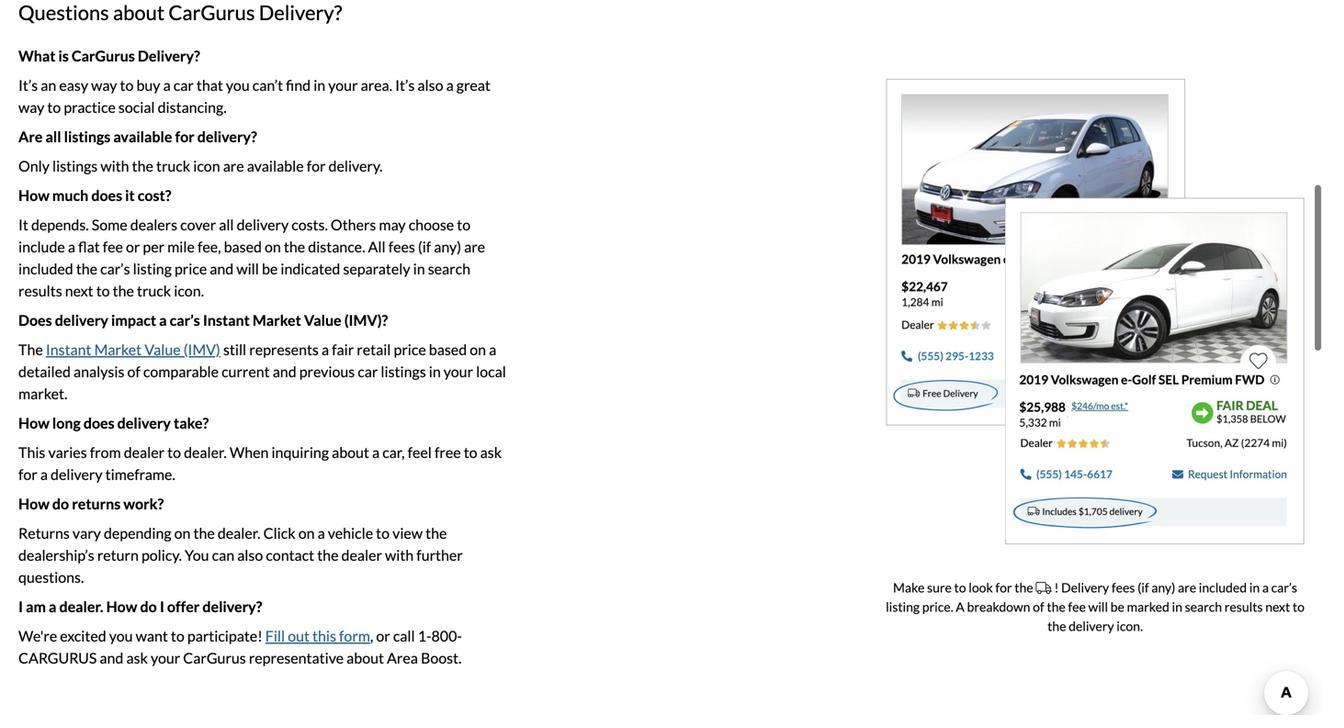 Task type: describe. For each thing, give the bounding box(es) containing it.
cargurus for about
[[168, 0, 255, 24]]

,
[[370, 628, 373, 646]]

offer
[[167, 598, 200, 616]]

car inside still represents a fair retail price based on a detailed analysis of comparable current and previous car listings in your local market.
[[358, 363, 378, 381]]

on inside still represents a fair retail price based on a detailed analysis of comparable current and previous car listings in your local market.
[[470, 341, 486, 359]]

or inside it depends. some dealers cover all delivery costs. others may choose to include a flat fee or per mile fee, based on the distance. all fees (if any) are included the car's listing price and will be indicated separately in search results next to the truck icon.
[[126, 238, 140, 256]]

sure
[[927, 580, 952, 596]]

choose
[[409, 216, 454, 234]]

fee inside it depends. some dealers cover all delivery costs. others may choose to include a flat fee or per mile fee, based on the distance. all fees (if any) are included the car's listing price and will be indicated separately in search results next to the truck icon.
[[103, 238, 123, 256]]

your inside still represents a fair retail price based on a detailed analysis of comparable current and previous car listings in your local market.
[[444, 363, 473, 381]]

be inside it depends. some dealers cover all delivery costs. others may choose to include a flat fee or per mile fee, based on the distance. all fees (if any) are included the car's listing price and will be indicated separately in search results next to the truck icon.
[[262, 260, 278, 278]]

from
[[90, 444, 121, 462]]

click
[[263, 525, 296, 543]]

1 vertical spatial instant
[[46, 341, 91, 359]]

this
[[313, 628, 336, 646]]

2 i from the left
[[160, 598, 164, 616]]

cargurus for is
[[72, 47, 135, 65]]

also inside returns vary depending on the dealer. click on a vehicle to view the dealership's return policy. you can also contact the dealer with further questions.
[[237, 547, 263, 565]]

are inside it depends. some dealers cover all delivery costs. others may choose to include a flat fee or per mile fee, based on the distance. all fees (if any) are included the car's listing price and will be indicated separately in search results next to the truck icon.
[[464, 238, 485, 256]]

0 horizontal spatial available
[[113, 128, 172, 146]]

policy.
[[141, 547, 182, 565]]

i am a dealer. how do i offer delivery?
[[18, 598, 262, 616]]

some
[[92, 216, 127, 234]]

questions.
[[18, 569, 84, 587]]

when
[[230, 444, 269, 462]]

ask inside this varies from dealer to dealer. when inquiring about a car, feel free to ask for a delivery timeframe.
[[480, 444, 502, 462]]

in inside the it's an easy way to buy a car that you can't find in your area. it's also a great way to practice social distancing.
[[314, 76, 326, 94]]

on right click
[[298, 525, 315, 543]]

also inside the it's an easy way to buy a car that you can't find in your area. it's also a great way to practice social distancing.
[[418, 76, 443, 94]]

all
[[368, 238, 386, 256]]

for down distancing.
[[175, 128, 195, 146]]

fees inside ! delivery fees (if any) are included in a car's listing price. a breakdown of the fee will be marked in search results next to the delivery icon.
[[1112, 580, 1135, 596]]

delivery inside this varies from dealer to dealer. when inquiring about a car, feel free to ask for a delivery timeframe.
[[51, 466, 103, 484]]

am
[[26, 598, 46, 616]]

fill out this form link
[[265, 628, 370, 646]]

look
[[969, 580, 993, 596]]

how for how do returns work?
[[18, 495, 49, 513]]

distance.
[[308, 238, 365, 256]]

0 horizontal spatial do
[[52, 495, 69, 513]]

impact
[[111, 311, 156, 329]]

are inside ! delivery fees (if any) are included in a car's listing price. a breakdown of the fee will be marked in search results next to the delivery icon.
[[1178, 580, 1197, 596]]

car,
[[383, 444, 405, 462]]

results inside it depends. some dealers cover all delivery costs. others may choose to include a flat fee or per mile fee, based on the distance. all fees (if any) are included the car's listing price and will be indicated separately in search results next to the truck icon.
[[18, 282, 62, 300]]

depending
[[104, 525, 171, 543]]

it
[[18, 216, 28, 234]]

retail
[[357, 341, 391, 359]]

0 vertical spatial market
[[253, 311, 301, 329]]

questions about cargurus delivery?
[[18, 0, 342, 24]]

how much does it cost?
[[18, 186, 171, 204]]

on inside it depends. some dealers cover all delivery costs. others may choose to include a flat fee or per mile fee, based on the distance. all fees (if any) are included the car's listing price and will be indicated separately in search results next to the truck icon.
[[265, 238, 281, 256]]

any) inside it depends. some dealers cover all delivery costs. others may choose to include a flat fee or per mile fee, based on the distance. all fees (if any) are included the car's listing price and will be indicated separately in search results next to the truck icon.
[[434, 238, 461, 256]]

included inside ! delivery fees (if any) are included in a car's listing price. a breakdown of the fee will be marked in search results next to the delivery icon.
[[1199, 580, 1247, 596]]

can't
[[253, 76, 283, 94]]

to inside ! delivery fees (if any) are included in a car's listing price. a breakdown of the fee will be marked in search results next to the delivery icon.
[[1293, 600, 1305, 615]]

delivery truck icon image
[[1036, 582, 1052, 595]]

1 horizontal spatial instant
[[203, 311, 250, 329]]

we're
[[18, 628, 57, 646]]

view
[[393, 525, 423, 543]]

are all listings available for delivery?
[[18, 128, 257, 146]]

be inside ! delivery fees (if any) are included in a car's listing price. a breakdown of the fee will be marked in search results next to the delivery icon.
[[1111, 600, 1125, 615]]

returns vary depending on the dealer. click on a vehicle to view the dealership's return policy. you can also contact the dealer with further questions.
[[18, 525, 463, 587]]

icon. inside it depends. some dealers cover all delivery costs. others may choose to include a flat fee or per mile fee, based on the distance. all fees (if any) are included the car's listing price and will be indicated separately in search results next to the truck icon.
[[174, 282, 204, 300]]

great
[[457, 76, 491, 94]]

does delivery impact a car's instant market value (imv)?
[[18, 311, 388, 329]]

based inside still represents a fair retail price based on a detailed analysis of comparable current and previous car listings in your local market.
[[429, 341, 467, 359]]

and inside still represents a fair retail price based on a detailed analysis of comparable current and previous car listings in your local market.
[[273, 363, 297, 381]]

area.
[[361, 76, 392, 94]]

(imv)
[[184, 341, 220, 359]]

indicated
[[281, 260, 340, 278]]

distancing.
[[158, 98, 227, 116]]

0 vertical spatial all
[[46, 128, 61, 146]]

what is cargurus delivery?
[[18, 47, 200, 65]]

with inside returns vary depending on the dealer. click on a vehicle to view the dealership's return policy. you can also contact the dealer with further questions.
[[385, 547, 414, 565]]

how for how much does it cost?
[[18, 186, 49, 204]]

in inside still represents a fair retail price based on a detailed analysis of comparable current and previous car listings in your local market.
[[429, 363, 441, 381]]

0 vertical spatial about
[[113, 0, 165, 24]]

price inside it depends. some dealers cover all delivery costs. others may choose to include a flat fee or per mile fee, based on the distance. all fees (if any) are included the car's listing price and will be indicated separately in search results next to the truck icon.
[[175, 260, 207, 278]]

are
[[18, 128, 43, 146]]

a
[[956, 600, 965, 615]]

listing inside it depends. some dealers cover all delivery costs. others may choose to include a flat fee or per mile fee, based on the distance. all fees (if any) are included the car's listing price and will be indicated separately in search results next to the truck icon.
[[133, 260, 172, 278]]

returns
[[72, 495, 121, 513]]

breakdown
[[967, 600, 1031, 615]]

that
[[197, 76, 223, 94]]

still represents a fair retail price based on a detailed analysis of comparable current and previous car listings in your local market.
[[18, 341, 506, 403]]

marked
[[1127, 600, 1170, 615]]

1 vertical spatial delivery?
[[203, 598, 262, 616]]

form
[[339, 628, 370, 646]]

cost?
[[138, 186, 171, 204]]

boost.
[[421, 650, 462, 668]]

800-
[[432, 628, 462, 646]]

buy
[[136, 76, 160, 94]]

dealers
[[130, 216, 177, 234]]

0 horizontal spatial market
[[94, 341, 142, 359]]

make
[[893, 580, 925, 596]]

how for how long does delivery take?
[[18, 414, 49, 432]]

returns
[[18, 525, 70, 543]]

included inside it depends. some dealers cover all delivery costs. others may choose to include a flat fee or per mile fee, based on the distance. all fees (if any) are included the car's listing price and will be indicated separately in search results next to the truck icon.
[[18, 260, 73, 278]]

delivery? for questions about cargurus delivery?
[[259, 0, 342, 24]]

free
[[435, 444, 461, 462]]

for left delivery.
[[307, 157, 326, 175]]

next inside it depends. some dealers cover all delivery costs. others may choose to include a flat fee or per mile fee, based on the distance. all fees (if any) are included the car's listing price and will be indicated separately in search results next to the truck icon.
[[65, 282, 93, 300]]

you
[[185, 547, 209, 565]]

detailed
[[18, 363, 71, 381]]

1 horizontal spatial value
[[304, 311, 342, 329]]

0 vertical spatial delivery?
[[197, 128, 257, 146]]

1 vertical spatial value
[[144, 341, 181, 359]]

car's inside it depends. some dealers cover all delivery costs. others may choose to include a flat fee or per mile fee, based on the distance. all fees (if any) are included the car's listing price and will be indicated separately in search results next to the truck icon.
[[100, 260, 130, 278]]

to inside returns vary depending on the dealer. click on a vehicle to view the dealership's return policy. you can also contact the dealer with further questions.
[[376, 525, 390, 543]]

cargurus inside , or call 1-800- cargurus and ask your cargurus representative about area boost.
[[183, 650, 246, 668]]

price.
[[923, 600, 954, 615]]

listings inside still represents a fair retail price based on a detailed analysis of comparable current and previous car listings in your local market.
[[381, 363, 426, 381]]

delivery left take?
[[117, 414, 171, 432]]

it's an easy way to buy a car that you can't find in your area. it's also a great way to practice social distancing.
[[18, 76, 491, 116]]

1 i from the left
[[18, 598, 23, 616]]

1 horizontal spatial car's
[[170, 311, 200, 329]]

! delivery fees (if any) are included in a car's listing price. a breakdown of the fee will be marked in search results next to the delivery icon.
[[886, 580, 1305, 635]]

dealer inside returns vary depending on the dealer. click on a vehicle to view the dealership's return policy. you can also contact the dealer with further questions.
[[341, 547, 382, 565]]

it depends. some dealers cover all delivery costs. others may choose to include a flat fee or per mile fee, based on the distance. all fees (if any) are included the car's listing price and will be indicated separately in search results next to the truck icon.
[[18, 216, 485, 300]]

market.
[[18, 385, 67, 403]]

fair
[[332, 341, 354, 359]]

social
[[118, 98, 155, 116]]

the instant market value (imv)
[[18, 341, 220, 359]]

find
[[286, 76, 311, 94]]

icon
[[193, 157, 220, 175]]

your inside , or call 1-800- cargurus and ask your cargurus representative about area boost.
[[151, 650, 180, 668]]

icon. inside ! delivery fees (if any) are included in a car's listing price. a breakdown of the fee will be marked in search results next to the delivery icon.
[[1117, 619, 1143, 635]]

local
[[476, 363, 506, 381]]

delivery inside ! delivery fees (if any) are included in a car's listing price. a breakdown of the fee will be marked in search results next to the delivery icon.
[[1069, 619, 1114, 635]]

area
[[387, 650, 418, 668]]

!
[[1055, 580, 1059, 596]]

participate!
[[187, 628, 263, 646]]

timeframe.
[[105, 466, 175, 484]]

ask inside , or call 1-800- cargurus and ask your cargurus representative about area boost.
[[126, 650, 148, 668]]

0 horizontal spatial you
[[109, 628, 133, 646]]

0 vertical spatial with
[[100, 157, 129, 175]]

still
[[223, 341, 246, 359]]

analysis
[[74, 363, 124, 381]]

delivery inside it depends. some dealers cover all delivery costs. others may choose to include a flat fee or per mile fee, based on the distance. all fees (if any) are included the car's listing price and will be indicated separately in search results next to the truck icon.
[[237, 216, 289, 234]]

how long does delivery take?
[[18, 414, 209, 432]]



Task type: vqa. For each thing, say whether or not it's contained in the screenshot.


Task type: locate. For each thing, give the bounding box(es) containing it.
dealer. up excited
[[59, 598, 103, 616]]

dealer.
[[184, 444, 227, 462], [218, 525, 261, 543], [59, 598, 103, 616]]

dealer. down take?
[[184, 444, 227, 462]]

1 vertical spatial truck
[[137, 282, 171, 300]]

fees down may
[[388, 238, 415, 256]]

2 it's from the left
[[395, 76, 415, 94]]

all up fee,
[[219, 216, 234, 234]]

dealer. inside returns vary depending on the dealer. click on a vehicle to view the dealership's return policy. you can also contact the dealer with further questions.
[[218, 525, 261, 543]]

about left car,
[[332, 444, 369, 462]]

0 vertical spatial any)
[[434, 238, 461, 256]]

2 horizontal spatial are
[[1178, 580, 1197, 596]]

you right that
[[226, 76, 250, 94]]

price
[[175, 260, 207, 278], [394, 341, 426, 359]]

2 vertical spatial your
[[151, 650, 180, 668]]

i
[[18, 598, 23, 616], [160, 598, 164, 616]]

and inside it depends. some dealers cover all delivery costs. others may choose to include a flat fee or per mile fee, based on the distance. all fees (if any) are included the car's listing price and will be indicated separately in search results next to the truck icon.
[[210, 260, 234, 278]]

1 vertical spatial next
[[1266, 600, 1291, 615]]

a
[[163, 76, 171, 94], [446, 76, 454, 94], [68, 238, 75, 256], [159, 311, 167, 329], [322, 341, 329, 359], [489, 341, 497, 359], [372, 444, 380, 462], [40, 466, 48, 484], [318, 525, 325, 543], [1263, 580, 1269, 596], [49, 598, 56, 616]]

does for much
[[91, 186, 122, 204]]

delivery
[[1062, 580, 1109, 596]]

feel
[[408, 444, 432, 462]]

1 horizontal spatial delivery?
[[259, 0, 342, 24]]

delivery
[[237, 216, 289, 234], [55, 311, 108, 329], [117, 414, 171, 432], [51, 466, 103, 484], [1069, 619, 1114, 635]]

2 vertical spatial are
[[1178, 580, 1197, 596]]

also right can
[[237, 547, 263, 565]]

others
[[331, 216, 376, 234]]

delivery? up icon
[[197, 128, 257, 146]]

about up what is cargurus delivery?
[[113, 0, 165, 24]]

do up returns
[[52, 495, 69, 513]]

delivery? up find
[[259, 0, 342, 24]]

call
[[393, 628, 415, 646]]

1 vertical spatial with
[[385, 547, 414, 565]]

further
[[417, 547, 463, 565]]

1 vertical spatial delivery?
[[138, 47, 200, 65]]

work?
[[123, 495, 164, 513]]

delivery? up participate!
[[203, 598, 262, 616]]

your down want
[[151, 650, 180, 668]]

1 horizontal spatial next
[[1266, 600, 1291, 615]]

1 horizontal spatial and
[[210, 260, 234, 278]]

all inside it depends. some dealers cover all delivery costs. others may choose to include a flat fee or per mile fee, based on the distance. all fees (if any) are included the car's listing price and will be indicated separately in search results next to the truck icon.
[[219, 216, 234, 234]]

0 vertical spatial cargurus
[[168, 0, 255, 24]]

listing inside ! delivery fees (if any) are included in a car's listing price. a breakdown of the fee will be marked in search results next to the delivery icon.
[[886, 600, 920, 615]]

(if inside it depends. some dealers cover all delivery costs. others may choose to include a flat fee or per mile fee, based on the distance. all fees (if any) are included the car's listing price and will be indicated separately in search results next to the truck icon.
[[418, 238, 431, 256]]

1 vertical spatial ask
[[126, 650, 148, 668]]

does
[[18, 311, 52, 329]]

does for long
[[83, 414, 115, 432]]

do up want
[[140, 598, 157, 616]]

0 vertical spatial listings
[[64, 128, 111, 146]]

1 vertical spatial car's
[[170, 311, 200, 329]]

how do returns work?
[[18, 495, 164, 513]]

for
[[175, 128, 195, 146], [307, 157, 326, 175], [18, 466, 37, 484], [996, 580, 1012, 596]]

instant
[[203, 311, 250, 329], [46, 341, 91, 359]]

fee inside ! delivery fees (if any) are included in a car's listing price. a breakdown of the fee will be marked in search results next to the delivery icon.
[[1068, 600, 1086, 615]]

be left indicated
[[262, 260, 278, 278]]

0 vertical spatial or
[[126, 238, 140, 256]]

search inside ! delivery fees (if any) are included in a car's listing price. a breakdown of the fee will be marked in search results next to the delivery icon.
[[1185, 600, 1222, 615]]

and down excited
[[100, 650, 123, 668]]

in inside it depends. some dealers cover all delivery costs. others may choose to include a flat fee or per mile fee, based on the distance. all fees (if any) are included the car's listing price and will be indicated separately in search results next to the truck icon.
[[413, 260, 425, 278]]

0 horizontal spatial your
[[151, 650, 180, 668]]

included
[[18, 260, 73, 278], [1199, 580, 1247, 596]]

1 vertical spatial (if
[[1138, 580, 1149, 596]]

1 horizontal spatial results
[[1225, 600, 1263, 615]]

1 horizontal spatial way
[[91, 76, 117, 94]]

separately
[[343, 260, 410, 278]]

your left local
[[444, 363, 473, 381]]

1 horizontal spatial are
[[464, 238, 485, 256]]

of inside ! delivery fees (if any) are included in a car's listing price. a breakdown of the fee will be marked in search results next to the delivery icon.
[[1033, 600, 1045, 615]]

0 horizontal spatial value
[[144, 341, 181, 359]]

0 horizontal spatial it's
[[18, 76, 38, 94]]

0 horizontal spatial listing
[[133, 260, 172, 278]]

about down , on the left of page
[[347, 650, 384, 668]]

all
[[46, 128, 61, 146], [219, 216, 234, 234]]

1 vertical spatial all
[[219, 216, 234, 234]]

2 vertical spatial cargurus
[[183, 650, 246, 668]]

1 vertical spatial are
[[464, 238, 485, 256]]

cargurus right is
[[72, 47, 135, 65]]

for inside this varies from dealer to dealer. when inquiring about a car, feel free to ask for a delivery timeframe.
[[18, 466, 37, 484]]

0 vertical spatial (if
[[418, 238, 431, 256]]

delivery? up buy
[[138, 47, 200, 65]]

listing down per
[[133, 260, 172, 278]]

on up indicated
[[265, 238, 281, 256]]

1 vertical spatial fee
[[1068, 600, 1086, 615]]

instant up detailed
[[46, 341, 91, 359]]

1 vertical spatial cargurus
[[72, 47, 135, 65]]

0 vertical spatial truck
[[156, 157, 190, 175]]

be left marked
[[1111, 600, 1125, 615]]

of down delivery truck icon
[[1033, 600, 1045, 615]]

fee down delivery
[[1068, 600, 1086, 615]]

practice
[[64, 98, 116, 116]]

1 vertical spatial of
[[1033, 600, 1045, 615]]

any) down choose
[[434, 238, 461, 256]]

1 horizontal spatial of
[[1033, 600, 1045, 615]]

will down delivery
[[1089, 600, 1108, 615]]

way up practice
[[91, 76, 117, 94]]

you
[[226, 76, 250, 94], [109, 628, 133, 646]]

1 vertical spatial be
[[1111, 600, 1125, 615]]

fees inside it depends. some dealers cover all delivery costs. others may choose to include a flat fee or per mile fee, based on the distance. all fees (if any) are included the car's listing price and will be indicated separately in search results next to the truck icon.
[[388, 238, 415, 256]]

0 horizontal spatial results
[[18, 282, 62, 300]]

questions
[[18, 0, 109, 24]]

1 vertical spatial dealer
[[341, 547, 382, 565]]

vary
[[73, 525, 101, 543]]

will left indicated
[[236, 260, 259, 278]]

the
[[132, 157, 153, 175], [284, 238, 305, 256], [76, 260, 97, 278], [113, 282, 134, 300], [193, 525, 215, 543], [426, 525, 447, 543], [317, 547, 339, 565], [1015, 580, 1034, 596], [1047, 600, 1066, 615], [1048, 619, 1066, 635]]

0 horizontal spatial any)
[[434, 238, 461, 256]]

delivery?
[[259, 0, 342, 24], [138, 47, 200, 65]]

(if up marked
[[1138, 580, 1149, 596]]

1 vertical spatial any)
[[1152, 580, 1176, 596]]

1 vertical spatial listing
[[886, 600, 920, 615]]

take?
[[174, 414, 209, 432]]

delivery? for what is cargurus delivery?
[[138, 47, 200, 65]]

car down retail
[[358, 363, 378, 381]]

delivery down delivery
[[1069, 619, 1114, 635]]

0 horizontal spatial car's
[[100, 260, 130, 278]]

and down represents
[[273, 363, 297, 381]]

2 horizontal spatial car's
[[1272, 580, 1298, 596]]

0 horizontal spatial (if
[[418, 238, 431, 256]]

based right retail
[[429, 341, 467, 359]]

, or call 1-800- cargurus and ask your cargurus representative about area boost.
[[18, 628, 462, 668]]

want
[[136, 628, 168, 646]]

1 vertical spatial fees
[[1112, 580, 1135, 596]]

any) inside ! delivery fees (if any) are included in a car's listing price. a breakdown of the fee will be marked in search results next to the delivery icon.
[[1152, 580, 1176, 596]]

2 vertical spatial listings
[[381, 363, 426, 381]]

2 vertical spatial and
[[100, 650, 123, 668]]

1 vertical spatial available
[[247, 157, 304, 175]]

1 horizontal spatial included
[[1199, 580, 1247, 596]]

car inside the it's an easy way to buy a car that you can't find in your area. it's also a great way to practice social distancing.
[[174, 76, 194, 94]]

dealer. for timeframe.
[[184, 444, 227, 462]]

0 horizontal spatial of
[[127, 363, 140, 381]]

2 vertical spatial dealer.
[[59, 598, 103, 616]]

for up breakdown
[[996, 580, 1012, 596]]

0 horizontal spatial will
[[236, 260, 259, 278]]

to
[[120, 76, 134, 94], [47, 98, 61, 116], [457, 216, 471, 234], [96, 282, 110, 300], [167, 444, 181, 462], [464, 444, 478, 462], [376, 525, 390, 543], [954, 580, 966, 596], [1293, 600, 1305, 615], [171, 628, 185, 646]]

truck inside it depends. some dealers cover all delivery costs. others may choose to include a flat fee or per mile fee, based on the distance. all fees (if any) are included the car's listing price and will be indicated separately in search results next to the truck icon.
[[137, 282, 171, 300]]

previous
[[299, 363, 355, 381]]

of down instant market value (imv) link
[[127, 363, 140, 381]]

we're excited you want to participate! fill out this form
[[18, 628, 370, 646]]

0 horizontal spatial and
[[100, 650, 123, 668]]

(imv)?
[[344, 311, 388, 329]]

icon. down marked
[[1117, 619, 1143, 635]]

cargurus
[[18, 650, 97, 668]]

0 horizontal spatial based
[[224, 238, 262, 256]]

how up returns
[[18, 495, 49, 513]]

i left am
[[18, 598, 23, 616]]

value up fair
[[304, 311, 342, 329]]

1 vertical spatial also
[[237, 547, 263, 565]]

market up analysis on the left bottom
[[94, 341, 142, 359]]

0 horizontal spatial with
[[100, 157, 129, 175]]

1 horizontal spatial or
[[376, 628, 390, 646]]

cargurus down participate!
[[183, 650, 246, 668]]

with down view
[[385, 547, 414, 565]]

any) up marked
[[1152, 580, 1176, 596]]

1 horizontal spatial with
[[385, 547, 414, 565]]

dealer. for also
[[218, 525, 261, 543]]

truck left icon
[[156, 157, 190, 175]]

your left area.
[[328, 76, 358, 94]]

about inside , or call 1-800- cargurus and ask your cargurus representative about area boost.
[[347, 650, 384, 668]]

results inside ! delivery fees (if any) are included in a car's listing price. a breakdown of the fee will be marked in search results next to the delivery icon.
[[1225, 600, 1263, 615]]

much
[[52, 186, 88, 204]]

on
[[265, 238, 281, 256], [470, 341, 486, 359], [174, 525, 191, 543], [298, 525, 315, 543]]

0 horizontal spatial also
[[237, 547, 263, 565]]

fee
[[103, 238, 123, 256], [1068, 600, 1086, 615]]

cover
[[180, 216, 216, 234]]

all right are
[[46, 128, 61, 146]]

dealer
[[124, 444, 165, 462], [341, 547, 382, 565]]

1 horizontal spatial be
[[1111, 600, 1125, 615]]

0 vertical spatial your
[[328, 76, 358, 94]]

search down choose
[[428, 260, 471, 278]]

0 horizontal spatial or
[[126, 238, 140, 256]]

will inside it depends. some dealers cover all delivery costs. others may choose to include a flat fee or per mile fee, based on the distance. all fees (if any) are included the car's listing price and will be indicated separately in search results next to the truck icon.
[[236, 260, 259, 278]]

or right , on the left of page
[[376, 628, 390, 646]]

next inside ! delivery fees (if any) are included in a car's listing price. a breakdown of the fee will be marked in search results next to the delivery icon.
[[1266, 600, 1291, 615]]

may
[[379, 216, 406, 234]]

market up represents
[[253, 311, 301, 329]]

a inside ! delivery fees (if any) are included in a car's listing price. a breakdown of the fee will be marked in search results next to the delivery icon.
[[1263, 580, 1269, 596]]

instant up still
[[203, 311, 250, 329]]

icon. up does delivery impact a car's instant market value (imv)?
[[174, 282, 204, 300]]

only
[[18, 157, 50, 175]]

0 vertical spatial you
[[226, 76, 250, 94]]

per
[[143, 238, 165, 256]]

instant market value (imv) link
[[46, 341, 220, 359]]

1 vertical spatial way
[[18, 98, 44, 116]]

(if down choose
[[418, 238, 431, 256]]

you left want
[[109, 628, 133, 646]]

example car for sale listing with delivery truck icon. image
[[886, 78, 1305, 545]]

does left it on the left of the page
[[91, 186, 122, 204]]

how down only
[[18, 186, 49, 204]]

it's
[[18, 76, 38, 94], [395, 76, 415, 94]]

or left per
[[126, 238, 140, 256]]

0 horizontal spatial all
[[46, 128, 61, 146]]

car's inside ! delivery fees (if any) are included in a car's listing price. a breakdown of the fee will be marked in search results next to the delivery icon.
[[1272, 580, 1298, 596]]

contact
[[266, 547, 314, 565]]

0 vertical spatial value
[[304, 311, 342, 329]]

include
[[18, 238, 65, 256]]

1 vertical spatial car
[[358, 363, 378, 381]]

price right retail
[[394, 341, 426, 359]]

1 horizontal spatial you
[[226, 76, 250, 94]]

current
[[222, 363, 270, 381]]

also left great
[[418, 76, 443, 94]]

0 horizontal spatial search
[[428, 260, 471, 278]]

vehicle
[[328, 525, 373, 543]]

1-
[[418, 628, 432, 646]]

0 vertical spatial way
[[91, 76, 117, 94]]

with
[[100, 157, 129, 175], [385, 547, 414, 565]]

listings up much
[[52, 157, 98, 175]]

value
[[304, 311, 342, 329], [144, 341, 181, 359]]

i left offer
[[160, 598, 164, 616]]

for down this
[[18, 466, 37, 484]]

on up you
[[174, 525, 191, 543]]

1 vertical spatial or
[[376, 628, 390, 646]]

way down an
[[18, 98, 44, 116]]

available down social
[[113, 128, 172, 146]]

0 vertical spatial next
[[65, 282, 93, 300]]

search right marked
[[1185, 600, 1222, 615]]

1 vertical spatial results
[[1225, 600, 1263, 615]]

0 horizontal spatial ask
[[126, 650, 148, 668]]

price down mile
[[175, 260, 207, 278]]

dealer. inside this varies from dealer to dealer. when inquiring about a car, feel free to ask for a delivery timeframe.
[[184, 444, 227, 462]]

1 horizontal spatial also
[[418, 76, 443, 94]]

and down fee,
[[210, 260, 234, 278]]

available up costs.
[[247, 157, 304, 175]]

inquiring
[[272, 444, 329, 462]]

your inside the it's an easy way to buy a car that you can't find in your area. it's also a great way to practice social distancing.
[[328, 76, 358, 94]]

0 horizontal spatial i
[[18, 598, 23, 616]]

2 vertical spatial car's
[[1272, 580, 1298, 596]]

0 horizontal spatial be
[[262, 260, 278, 278]]

ask down want
[[126, 650, 148, 668]]

1 horizontal spatial available
[[247, 157, 304, 175]]

dealer inside this varies from dealer to dealer. when inquiring about a car, feel free to ask for a delivery timeframe.
[[124, 444, 165, 462]]

listings down retail
[[381, 363, 426, 381]]

what
[[18, 47, 56, 65]]

0 vertical spatial icon.
[[174, 282, 204, 300]]

ask
[[480, 444, 502, 462], [126, 650, 148, 668]]

price inside still represents a fair retail price based on a detailed analysis of comparable current and previous car listings in your local market.
[[394, 341, 426, 359]]

it's left an
[[18, 76, 38, 94]]

fill
[[265, 628, 285, 646]]

delivery left costs.
[[237, 216, 289, 234]]

value up the comparable
[[144, 341, 181, 359]]

flat
[[78, 238, 100, 256]]

delivery down varies
[[51, 466, 103, 484]]

how up want
[[106, 598, 137, 616]]

or inside , or call 1-800- cargurus and ask your cargurus representative about area boost.
[[376, 628, 390, 646]]

listings down practice
[[64, 128, 111, 146]]

1 horizontal spatial will
[[1089, 600, 1108, 615]]

ask right free
[[480, 444, 502, 462]]

about inside this varies from dealer to dealer. when inquiring about a car, feel free to ask for a delivery timeframe.
[[332, 444, 369, 462]]

0 vertical spatial do
[[52, 495, 69, 513]]

and inside , or call 1-800- cargurus and ask your cargurus representative about area boost.
[[100, 650, 123, 668]]

dealer up timeframe.
[[124, 444, 165, 462]]

listing down make
[[886, 600, 920, 615]]

(if
[[418, 238, 431, 256], [1138, 580, 1149, 596]]

based inside it depends. some dealers cover all delivery costs. others may choose to include a flat fee or per mile fee, based on the distance. all fees (if any) are included the car's listing price and will be indicated separately in search results next to the truck icon.
[[224, 238, 262, 256]]

this varies from dealer to dealer. when inquiring about a car, feel free to ask for a delivery timeframe.
[[18, 444, 502, 484]]

be
[[262, 260, 278, 278], [1111, 600, 1125, 615]]

1 horizontal spatial icon.
[[1117, 619, 1143, 635]]

of inside still represents a fair retail price based on a detailed analysis of comparable current and previous car listings in your local market.
[[127, 363, 140, 381]]

depends.
[[31, 216, 89, 234]]

1 vertical spatial do
[[140, 598, 157, 616]]

excited
[[60, 628, 106, 646]]

1 it's from the left
[[18, 76, 38, 94]]

1 vertical spatial listings
[[52, 157, 98, 175]]

dealer down vehicle
[[341, 547, 382, 565]]

fee down some
[[103, 238, 123, 256]]

delivery right does
[[55, 311, 108, 329]]

are
[[223, 157, 244, 175], [464, 238, 485, 256], [1178, 580, 1197, 596]]

costs.
[[292, 216, 328, 234]]

market
[[253, 311, 301, 329], [94, 341, 142, 359]]

car up distancing.
[[174, 76, 194, 94]]

about
[[113, 0, 165, 24], [332, 444, 369, 462], [347, 650, 384, 668]]

search inside it depends. some dealers cover all delivery costs. others may choose to include a flat fee or per mile fee, based on the distance. all fees (if any) are included the car's listing price and will be indicated separately in search results next to the truck icon.
[[428, 260, 471, 278]]

listings
[[64, 128, 111, 146], [52, 157, 98, 175], [381, 363, 426, 381]]

0 horizontal spatial included
[[18, 260, 73, 278]]

(if inside ! delivery fees (if any) are included in a car's listing price. a breakdown of the fee will be marked in search results next to the delivery icon.
[[1138, 580, 1149, 596]]

0 vertical spatial be
[[262, 260, 278, 278]]

you inside the it's an easy way to buy a car that you can't find in your area. it's also a great way to practice social distancing.
[[226, 76, 250, 94]]

does up from
[[83, 414, 115, 432]]

0 vertical spatial listing
[[133, 260, 172, 278]]

a inside it depends. some dealers cover all delivery costs. others may choose to include a flat fee or per mile fee, based on the distance. all fees (if any) are included the car's listing price and will be indicated separately in search results next to the truck icon.
[[68, 238, 75, 256]]

0 vertical spatial are
[[223, 157, 244, 175]]

with up it on the left of the page
[[100, 157, 129, 175]]

0 vertical spatial instant
[[203, 311, 250, 329]]

an
[[41, 76, 56, 94]]

it's right area.
[[395, 76, 415, 94]]

next
[[65, 282, 93, 300], [1266, 600, 1291, 615]]

a inside returns vary depending on the dealer. click on a vehicle to view the dealership's return policy. you can also contact the dealer with further questions.
[[318, 525, 325, 543]]

1 horizontal spatial fee
[[1068, 600, 1086, 615]]

it
[[125, 186, 135, 204]]

0 vertical spatial ask
[[480, 444, 502, 462]]

1 horizontal spatial search
[[1185, 600, 1222, 615]]

will
[[236, 260, 259, 278], [1089, 600, 1108, 615]]

how up this
[[18, 414, 49, 432]]

fees up marked
[[1112, 580, 1135, 596]]

search
[[428, 260, 471, 278], [1185, 600, 1222, 615]]

1 horizontal spatial all
[[219, 216, 234, 234]]

0 horizontal spatial price
[[175, 260, 207, 278]]

will inside ! delivery fees (if any) are included in a car's listing price. a breakdown of the fee will be marked in search results next to the delivery icon.
[[1089, 600, 1108, 615]]

1 vertical spatial and
[[273, 363, 297, 381]]

on up local
[[470, 341, 486, 359]]

cargurus up that
[[168, 0, 255, 24]]

make sure to look for the
[[893, 580, 1036, 596]]

represents
[[249, 341, 319, 359]]

1 horizontal spatial do
[[140, 598, 157, 616]]

return
[[97, 547, 139, 565]]

truck up impact
[[137, 282, 171, 300]]

based right fee,
[[224, 238, 262, 256]]

dealer. up can
[[218, 525, 261, 543]]



